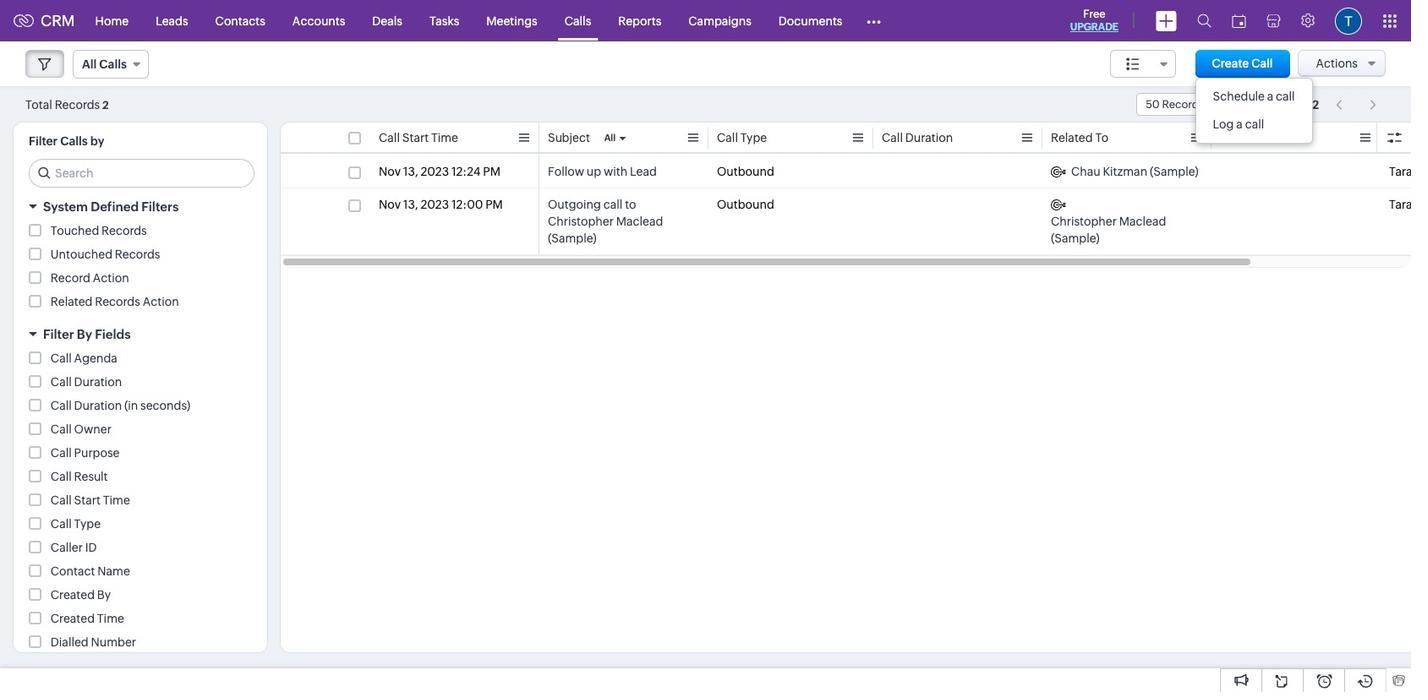 Task type: describe. For each thing, give the bounding box(es) containing it.
documents
[[779, 14, 843, 27]]

2023 for 12:24
[[421, 165, 449, 178]]

filter for filter by fields
[[43, 327, 74, 342]]

2 vertical spatial duration
[[74, 399, 122, 413]]

owner
[[74, 423, 111, 436]]

2 inside total records 2
[[102, 99, 109, 111]]

related for related records action
[[51, 295, 93, 309]]

maclead inside the christopher maclead (sample)
[[1119, 215, 1166, 228]]

0 horizontal spatial call duration
[[51, 375, 122, 389]]

calls for filter calls by
[[60, 134, 88, 148]]

per
[[1206, 98, 1223, 111]]

records for related
[[95, 295, 140, 309]]

christopher inside the christopher maclead (sample)
[[1051, 215, 1117, 228]]

total
[[25, 98, 52, 111]]

create call
[[1212, 57, 1273, 70]]

home
[[95, 14, 129, 27]]

accounts
[[292, 14, 345, 27]]

1 horizontal spatial name
[[1267, 131, 1300, 145]]

christopher maclead (sample)
[[1051, 215, 1166, 245]]

actions
[[1316, 57, 1358, 70]]

outbound for outgoing call to christopher maclead (sample)
[[717, 198, 774, 211]]

outgoing
[[548, 198, 601, 211]]

log
[[1213, 118, 1234, 131]]

agenda
[[74, 352, 117, 365]]

All Calls field
[[73, 50, 149, 79]]

1 vertical spatial contact
[[51, 565, 95, 578]]

tasks
[[429, 14, 459, 27]]

untouched records
[[51, 248, 160, 261]]

(in
[[124, 399, 138, 413]]

(sample) for christopher maclead (sample)
[[1051, 232, 1100, 245]]

created time
[[51, 612, 124, 626]]

nov 13, 2023 12:24 pm
[[379, 165, 500, 178]]

id
[[85, 541, 97, 555]]

log a call
[[1213, 118, 1264, 131]]

system defined filters
[[43, 200, 179, 214]]

chau kitzman (sample)
[[1071, 165, 1199, 178]]

chau kitzman (sample) link
[[1051, 163, 1199, 180]]

maclead inside the outgoing call to christopher maclead (sample)
[[616, 215, 663, 228]]

call duration (in seconds)
[[51, 399, 190, 413]]

1 vertical spatial duration
[[74, 375, 122, 389]]

documents link
[[765, 0, 856, 41]]

filter by fields
[[43, 327, 131, 342]]

contacts
[[215, 14, 265, 27]]

chau
[[1071, 165, 1101, 178]]

all for all calls
[[82, 57, 97, 71]]

0 vertical spatial call duration
[[882, 131, 953, 145]]

0 horizontal spatial call type
[[51, 517, 101, 531]]

meetings link
[[473, 0, 551, 41]]

contacts link
[[202, 0, 279, 41]]

1 horizontal spatial contact name
[[1220, 131, 1300, 145]]

free upgrade
[[1070, 8, 1119, 33]]

created by
[[51, 588, 111, 602]]

with
[[604, 165, 628, 178]]

1
[[1298, 98, 1303, 111]]

0 vertical spatial time
[[431, 131, 458, 145]]

0 horizontal spatial call start time
[[51, 494, 130, 507]]

christopher inside the outgoing call to christopher maclead (sample)
[[548, 215, 614, 228]]

1 horizontal spatial contact
[[1220, 131, 1265, 145]]

dialled number
[[51, 636, 136, 649]]

follow up with lead
[[548, 165, 657, 178]]

call result
[[51, 470, 108, 484]]

seconds)
[[140, 399, 190, 413]]

13, for nov 13, 2023 12:24 pm
[[403, 165, 418, 178]]

page
[[1225, 98, 1251, 111]]

records for total
[[55, 98, 100, 111]]

upgrade
[[1070, 21, 1119, 33]]

touched
[[51, 224, 99, 238]]

tara for christopher maclead (sample)
[[1389, 198, 1411, 211]]

search image
[[1197, 14, 1212, 28]]

by for filter
[[77, 327, 92, 342]]

total records 2
[[25, 98, 109, 111]]

related records action
[[51, 295, 179, 309]]

50 Records Per Page field
[[1136, 93, 1273, 116]]

13, for nov 13, 2023 12:00 pm
[[403, 198, 418, 211]]

fields
[[95, 327, 131, 342]]

call owner
[[51, 423, 111, 436]]

outbound for follow up with lead
[[717, 165, 774, 178]]

system defined filters button
[[14, 192, 267, 222]]

caller
[[51, 541, 83, 555]]

deals link
[[359, 0, 416, 41]]

to
[[1095, 131, 1109, 145]]

pm for nov 13, 2023 12:00 pm
[[486, 198, 503, 211]]

create menu element
[[1146, 0, 1187, 41]]

follow up with lead link
[[548, 163, 657, 180]]

touched records
[[51, 224, 147, 238]]

create
[[1212, 57, 1249, 70]]

all calls
[[82, 57, 127, 71]]

schedule
[[1213, 90, 1265, 103]]

campaigns
[[688, 14, 752, 27]]

related to
[[1051, 131, 1109, 145]]

0 vertical spatial calls
[[565, 14, 591, 27]]

home link
[[82, 0, 142, 41]]

related for related to
[[1051, 131, 1093, 145]]

filter calls by
[[29, 134, 104, 148]]

50 records per page
[[1146, 98, 1251, 111]]

call inside button
[[1251, 57, 1273, 70]]

lead
[[630, 165, 657, 178]]

0 vertical spatial call start time
[[379, 131, 458, 145]]



Task type: locate. For each thing, give the bounding box(es) containing it.
2 created from the top
[[51, 612, 95, 626]]

1 tara from the top
[[1389, 165, 1411, 178]]

call
[[1276, 90, 1295, 103], [1245, 118, 1264, 131], [603, 198, 623, 211]]

christopher maclead (sample) link
[[1051, 196, 1203, 247]]

0 horizontal spatial action
[[93, 271, 129, 285]]

calls inside field
[[99, 57, 127, 71]]

2 horizontal spatial call
[[1276, 90, 1295, 103]]

0 vertical spatial type
[[740, 131, 767, 145]]

2 nov from the top
[[379, 198, 401, 211]]

outgoing call to christopher maclead (sample)
[[548, 198, 663, 245]]

filter for filter calls by
[[29, 134, 58, 148]]

1 vertical spatial type
[[74, 517, 101, 531]]

system
[[43, 200, 88, 214]]

to
[[625, 198, 636, 211]]

0 vertical spatial 2023
[[421, 165, 449, 178]]

calls down home "link"
[[99, 57, 127, 71]]

call purpose
[[51, 446, 120, 460]]

by for created
[[97, 588, 111, 602]]

profile image
[[1335, 7, 1362, 34]]

1 vertical spatial call duration
[[51, 375, 122, 389]]

1 horizontal spatial type
[[740, 131, 767, 145]]

create menu image
[[1156, 11, 1177, 31]]

1 vertical spatial created
[[51, 612, 95, 626]]

created for created time
[[51, 612, 95, 626]]

1 vertical spatial 13,
[[403, 198, 418, 211]]

1 vertical spatial call start time
[[51, 494, 130, 507]]

13, down nov 13, 2023 12:24 pm
[[403, 198, 418, 211]]

Other Modules field
[[856, 7, 892, 34]]

1 horizontal spatial call start time
[[379, 131, 458, 145]]

call left 1
[[1276, 90, 1295, 103]]

1 horizontal spatial christopher
[[1051, 215, 1117, 228]]

time down result
[[103, 494, 130, 507]]

13,
[[403, 165, 418, 178], [403, 198, 418, 211]]

tasks link
[[416, 0, 473, 41]]

nov 13, 2023 12:00 pm
[[379, 198, 503, 211]]

2 2023 from the top
[[421, 198, 449, 211]]

1 vertical spatial name
[[97, 565, 130, 578]]

0 horizontal spatial related
[[51, 295, 93, 309]]

calls for all calls
[[99, 57, 127, 71]]

call type
[[717, 131, 767, 145], [51, 517, 101, 531]]

(sample) for chau kitzman (sample)
[[1150, 165, 1199, 178]]

campaigns link
[[675, 0, 765, 41]]

call inside the outgoing call to christopher maclead (sample)
[[603, 198, 623, 211]]

christopher down outgoing
[[548, 215, 614, 228]]

(sample) down outgoing
[[548, 232, 597, 245]]

0 vertical spatial action
[[93, 271, 129, 285]]

0 horizontal spatial calls
[[60, 134, 88, 148]]

crm link
[[14, 12, 75, 30]]

records for 50
[[1162, 98, 1204, 111]]

12:00
[[451, 198, 483, 211]]

None field
[[1110, 50, 1176, 78]]

1 vertical spatial related
[[51, 295, 93, 309]]

0 vertical spatial filter
[[29, 134, 58, 148]]

start
[[402, 131, 429, 145], [74, 494, 101, 507]]

call down page
[[1245, 118, 1264, 131]]

maclead down to
[[616, 215, 663, 228]]

reports
[[618, 14, 661, 27]]

0 vertical spatial call type
[[717, 131, 767, 145]]

nov for nov 13, 2023 12:00 pm
[[379, 198, 401, 211]]

by up created time
[[97, 588, 111, 602]]

1 horizontal spatial calls
[[99, 57, 127, 71]]

crm
[[41, 12, 75, 30]]

0 vertical spatial contact
[[1220, 131, 1265, 145]]

0 horizontal spatial maclead
[[616, 215, 663, 228]]

(sample) inside the christopher maclead (sample)
[[1051, 232, 1100, 245]]

2 vertical spatial calls
[[60, 134, 88, 148]]

all up with
[[604, 133, 616, 143]]

time up number
[[97, 612, 124, 626]]

2 outbound from the top
[[717, 198, 774, 211]]

a for schedule
[[1267, 90, 1274, 103]]

(sample)
[[1150, 165, 1199, 178], [548, 232, 597, 245], [1051, 232, 1100, 245]]

contact name down page
[[1220, 131, 1300, 145]]

contact name
[[1220, 131, 1300, 145], [51, 565, 130, 578]]

kitzman
[[1103, 165, 1147, 178]]

0 vertical spatial call
[[1276, 90, 1295, 103]]

1 vertical spatial 2023
[[421, 198, 449, 211]]

0 vertical spatial name
[[1267, 131, 1300, 145]]

row group containing nov 13, 2023 12:24 pm
[[281, 156, 1411, 255]]

2 vertical spatial call
[[603, 198, 623, 211]]

filter by fields button
[[14, 320, 267, 349]]

caller id
[[51, 541, 97, 555]]

leads link
[[142, 0, 202, 41]]

row group
[[281, 156, 1411, 255]]

call
[[1251, 57, 1273, 70], [379, 131, 400, 145], [717, 131, 738, 145], [882, 131, 903, 145], [1389, 131, 1410, 145], [51, 352, 72, 365], [51, 375, 72, 389], [51, 399, 72, 413], [51, 423, 72, 436], [51, 446, 72, 460], [51, 470, 72, 484], [51, 494, 72, 507], [51, 517, 72, 531]]

nov
[[379, 165, 401, 178], [379, 198, 401, 211]]

0 vertical spatial duration
[[905, 131, 953, 145]]

50
[[1146, 98, 1160, 111]]

call for log a call
[[1245, 118, 1264, 131]]

navigation
[[1328, 92, 1386, 117]]

0 horizontal spatial by
[[77, 327, 92, 342]]

all for all
[[604, 133, 616, 143]]

0 vertical spatial all
[[82, 57, 97, 71]]

1 vertical spatial tara
[[1389, 198, 1411, 211]]

2 up by
[[102, 99, 109, 111]]

2 maclead from the left
[[1119, 215, 1166, 228]]

records
[[55, 98, 100, 111], [1162, 98, 1204, 111], [102, 224, 147, 238], [115, 248, 160, 261], [95, 295, 140, 309]]

1 vertical spatial action
[[143, 295, 179, 309]]

follow
[[548, 165, 584, 178]]

1 horizontal spatial call type
[[717, 131, 767, 145]]

0 vertical spatial related
[[1051, 131, 1093, 145]]

calendar image
[[1232, 14, 1246, 27]]

call left to
[[603, 198, 623, 211]]

call start time
[[379, 131, 458, 145], [51, 494, 130, 507]]

created up created time
[[51, 588, 95, 602]]

contact name down id at left bottom
[[51, 565, 130, 578]]

a left 1
[[1267, 90, 1274, 103]]

0 vertical spatial pm
[[483, 165, 500, 178]]

0 vertical spatial a
[[1267, 90, 1274, 103]]

1 vertical spatial call type
[[51, 517, 101, 531]]

type
[[740, 131, 767, 145], [74, 517, 101, 531]]

number
[[91, 636, 136, 649]]

related down record
[[51, 295, 93, 309]]

1 13, from the top
[[403, 165, 418, 178]]

1 horizontal spatial a
[[1267, 90, 1274, 103]]

maclead
[[616, 215, 663, 228], [1119, 215, 1166, 228]]

create call button
[[1195, 50, 1290, 78]]

(sample) inside the outgoing call to christopher maclead (sample)
[[548, 232, 597, 245]]

name
[[1267, 131, 1300, 145], [97, 565, 130, 578]]

0 horizontal spatial 2
[[102, 99, 109, 111]]

christopher down chau
[[1051, 215, 1117, 228]]

size image
[[1126, 57, 1140, 72]]

2023
[[421, 165, 449, 178], [421, 198, 449, 211]]

12:24
[[451, 165, 481, 178]]

action up filter by fields dropdown button
[[143, 295, 179, 309]]

records down defined
[[102, 224, 147, 238]]

(sample) inside chau kitzman (sample) link
[[1150, 165, 1199, 178]]

calls link
[[551, 0, 605, 41]]

call duration
[[882, 131, 953, 145], [51, 375, 122, 389]]

tara for chau kitzman (sample)
[[1389, 165, 1411, 178]]

nov for nov 13, 2023 12:24 pm
[[379, 165, 401, 178]]

0 vertical spatial tara
[[1389, 165, 1411, 178]]

calls left reports
[[565, 14, 591, 27]]

1 vertical spatial by
[[97, 588, 111, 602]]

1 horizontal spatial maclead
[[1119, 215, 1166, 228]]

1 vertical spatial time
[[103, 494, 130, 507]]

(sample) down chau
[[1051, 232, 1100, 245]]

contact down caller id
[[51, 565, 95, 578]]

2023 for 12:00
[[421, 198, 449, 211]]

call start time up nov 13, 2023 12:24 pm
[[379, 131, 458, 145]]

a for log
[[1236, 118, 1243, 131]]

schedule a call
[[1213, 90, 1295, 103]]

record action
[[51, 271, 129, 285]]

call agenda
[[51, 352, 117, 365]]

1 vertical spatial all
[[604, 133, 616, 143]]

0 horizontal spatial christopher
[[548, 215, 614, 228]]

1 horizontal spatial (sample)
[[1051, 232, 1100, 245]]

(sample) right kitzman
[[1150, 165, 1199, 178]]

by up "call agenda"
[[77, 327, 92, 342]]

filter up "call agenda"
[[43, 327, 74, 342]]

nov down nov 13, 2023 12:24 pm
[[379, 198, 401, 211]]

1 horizontal spatial all
[[604, 133, 616, 143]]

pm right 12:00
[[486, 198, 503, 211]]

1 vertical spatial calls
[[99, 57, 127, 71]]

start up nov 13, 2023 12:24 pm
[[402, 131, 429, 145]]

1 outbound from the top
[[717, 165, 774, 178]]

all up total records 2
[[82, 57, 97, 71]]

1 vertical spatial pm
[[486, 198, 503, 211]]

2 christopher from the left
[[1051, 215, 1117, 228]]

free
[[1083, 8, 1106, 20]]

subject
[[548, 131, 590, 145]]

maclead down chau kitzman (sample)
[[1119, 215, 1166, 228]]

records inside field
[[1162, 98, 1204, 111]]

1 christopher from the left
[[548, 215, 614, 228]]

0 horizontal spatial (sample)
[[548, 232, 597, 245]]

filter down total
[[29, 134, 58, 148]]

calls left by
[[60, 134, 88, 148]]

1 vertical spatial start
[[74, 494, 101, 507]]

0 horizontal spatial call
[[603, 198, 623, 211]]

0 horizontal spatial start
[[74, 494, 101, 507]]

13, up nov 13, 2023 12:00 pm
[[403, 165, 418, 178]]

0 horizontal spatial name
[[97, 565, 130, 578]]

0 horizontal spatial a
[[1236, 118, 1243, 131]]

1 created from the top
[[51, 588, 95, 602]]

meetings
[[486, 14, 538, 27]]

0 vertical spatial 13,
[[403, 165, 418, 178]]

2 horizontal spatial (sample)
[[1150, 165, 1199, 178]]

created for created by
[[51, 588, 95, 602]]

Search text field
[[30, 160, 254, 187]]

created
[[51, 588, 95, 602], [51, 612, 95, 626]]

up
[[587, 165, 601, 178]]

name up created by
[[97, 565, 130, 578]]

1 horizontal spatial call duration
[[882, 131, 953, 145]]

all inside field
[[82, 57, 97, 71]]

record
[[51, 271, 90, 285]]

0 horizontal spatial all
[[82, 57, 97, 71]]

call start time down result
[[51, 494, 130, 507]]

1 horizontal spatial by
[[97, 588, 111, 602]]

call for schedule a call
[[1276, 90, 1295, 103]]

0 vertical spatial nov
[[379, 165, 401, 178]]

outbound
[[717, 165, 774, 178], [717, 198, 774, 211]]

accounts link
[[279, 0, 359, 41]]

name down 1
[[1267, 131, 1300, 145]]

filter
[[29, 134, 58, 148], [43, 327, 74, 342]]

contact
[[1220, 131, 1265, 145], [51, 565, 95, 578]]

leads
[[156, 14, 188, 27]]

2
[[1312, 98, 1319, 111], [102, 99, 109, 111]]

records down touched records
[[115, 248, 160, 261]]

action
[[93, 271, 129, 285], [143, 295, 179, 309]]

2 vertical spatial time
[[97, 612, 124, 626]]

duration
[[905, 131, 953, 145], [74, 375, 122, 389], [74, 399, 122, 413]]

records up 'fields'
[[95, 295, 140, 309]]

purpose
[[74, 446, 120, 460]]

1 vertical spatial call
[[1245, 118, 1264, 131]]

nov up nov 13, 2023 12:00 pm
[[379, 165, 401, 178]]

1 horizontal spatial action
[[143, 295, 179, 309]]

1 vertical spatial outbound
[[717, 198, 774, 211]]

search element
[[1187, 0, 1222, 41]]

2023 left 12:00
[[421, 198, 449, 211]]

pm
[[483, 165, 500, 178], [486, 198, 503, 211]]

1 horizontal spatial start
[[402, 131, 429, 145]]

a right log
[[1236, 118, 1243, 131]]

created up dialled
[[51, 612, 95, 626]]

related left to
[[1051, 131, 1093, 145]]

2 tara from the top
[[1389, 198, 1411, 211]]

0 vertical spatial start
[[402, 131, 429, 145]]

christopher
[[548, 215, 614, 228], [1051, 215, 1117, 228]]

0 horizontal spatial type
[[74, 517, 101, 531]]

1 vertical spatial a
[[1236, 118, 1243, 131]]

2 right 1
[[1312, 98, 1319, 111]]

defined
[[91, 200, 139, 214]]

0 vertical spatial created
[[51, 588, 95, 602]]

0 horizontal spatial contact name
[[51, 565, 130, 578]]

1 vertical spatial filter
[[43, 327, 74, 342]]

by
[[90, 134, 104, 148]]

2023 left 12:24
[[421, 165, 449, 178]]

by inside dropdown button
[[77, 327, 92, 342]]

dialled
[[51, 636, 89, 649]]

result
[[74, 470, 108, 484]]

deals
[[372, 14, 402, 27]]

time
[[431, 131, 458, 145], [103, 494, 130, 507], [97, 612, 124, 626]]

contact down page
[[1220, 131, 1265, 145]]

reports link
[[605, 0, 675, 41]]

1 horizontal spatial call
[[1245, 118, 1264, 131]]

pm right 12:24
[[483, 165, 500, 178]]

0 vertical spatial contact name
[[1220, 131, 1300, 145]]

records right 50
[[1162, 98, 1204, 111]]

start down result
[[74, 494, 101, 507]]

pm for nov 13, 2023 12:24 pm
[[483, 165, 500, 178]]

0 vertical spatial by
[[77, 327, 92, 342]]

call 
[[1389, 131, 1411, 145]]

1 nov from the top
[[379, 165, 401, 178]]

filter inside filter by fields dropdown button
[[43, 327, 74, 342]]

0 horizontal spatial contact
[[51, 565, 95, 578]]

0 vertical spatial outbound
[[717, 165, 774, 178]]

1 horizontal spatial related
[[1051, 131, 1093, 145]]

filters
[[141, 200, 179, 214]]

calls
[[565, 14, 591, 27], [99, 57, 127, 71], [60, 134, 88, 148]]

1 vertical spatial nov
[[379, 198, 401, 211]]

1 2023 from the top
[[421, 165, 449, 178]]

records for touched
[[102, 224, 147, 238]]

records for untouched
[[115, 248, 160, 261]]

2 13, from the top
[[403, 198, 418, 211]]

1 maclead from the left
[[616, 215, 663, 228]]

records up filter calls by
[[55, 98, 100, 111]]

time up nov 13, 2023 12:24 pm
[[431, 131, 458, 145]]

2 horizontal spatial calls
[[565, 14, 591, 27]]

outgoing call to christopher maclead (sample) link
[[548, 196, 700, 247]]

1 vertical spatial contact name
[[51, 565, 130, 578]]

action up related records action
[[93, 271, 129, 285]]

profile element
[[1325, 0, 1372, 41]]

1 horizontal spatial 2
[[1312, 98, 1319, 111]]



Task type: vqa. For each thing, say whether or not it's contained in the screenshot.
Due
no



